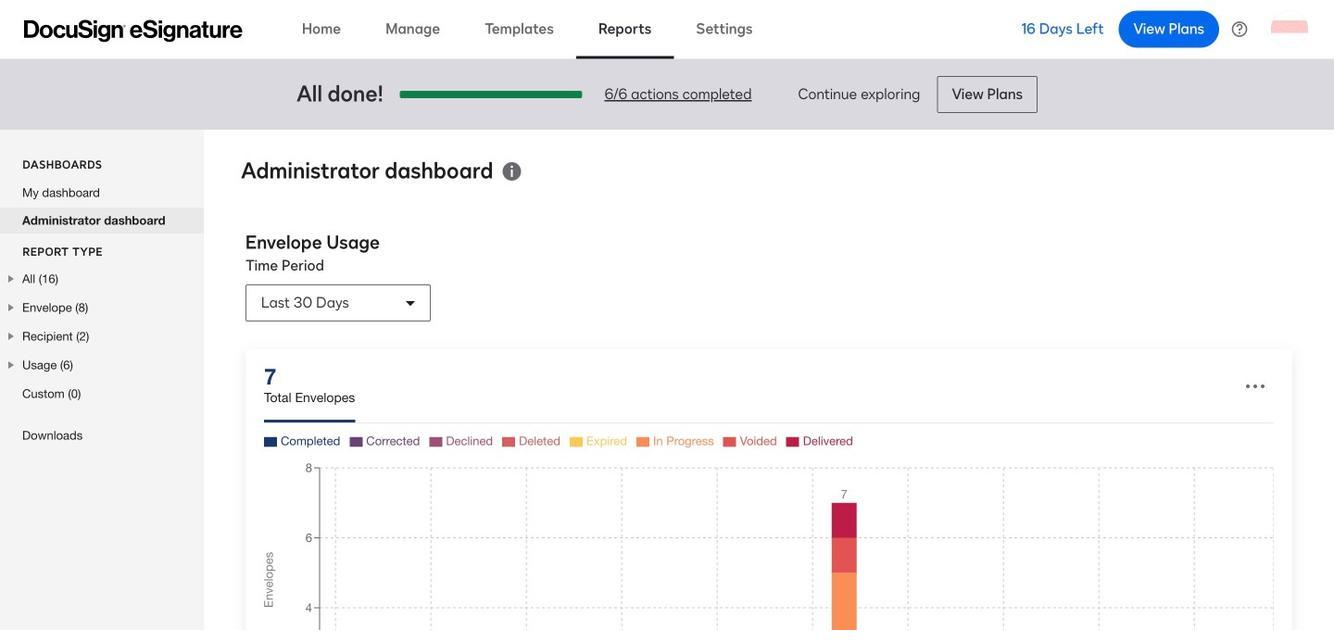 Task type: locate. For each thing, give the bounding box(es) containing it.
your uploaded profile image image
[[1271, 11, 1309, 48]]

region
[[261, 424, 1274, 630]]



Task type: describe. For each thing, give the bounding box(es) containing it.
docusign esignature image
[[24, 20, 243, 42]]



Task type: vqa. For each thing, say whether or not it's contained in the screenshot.
templates icon
no



